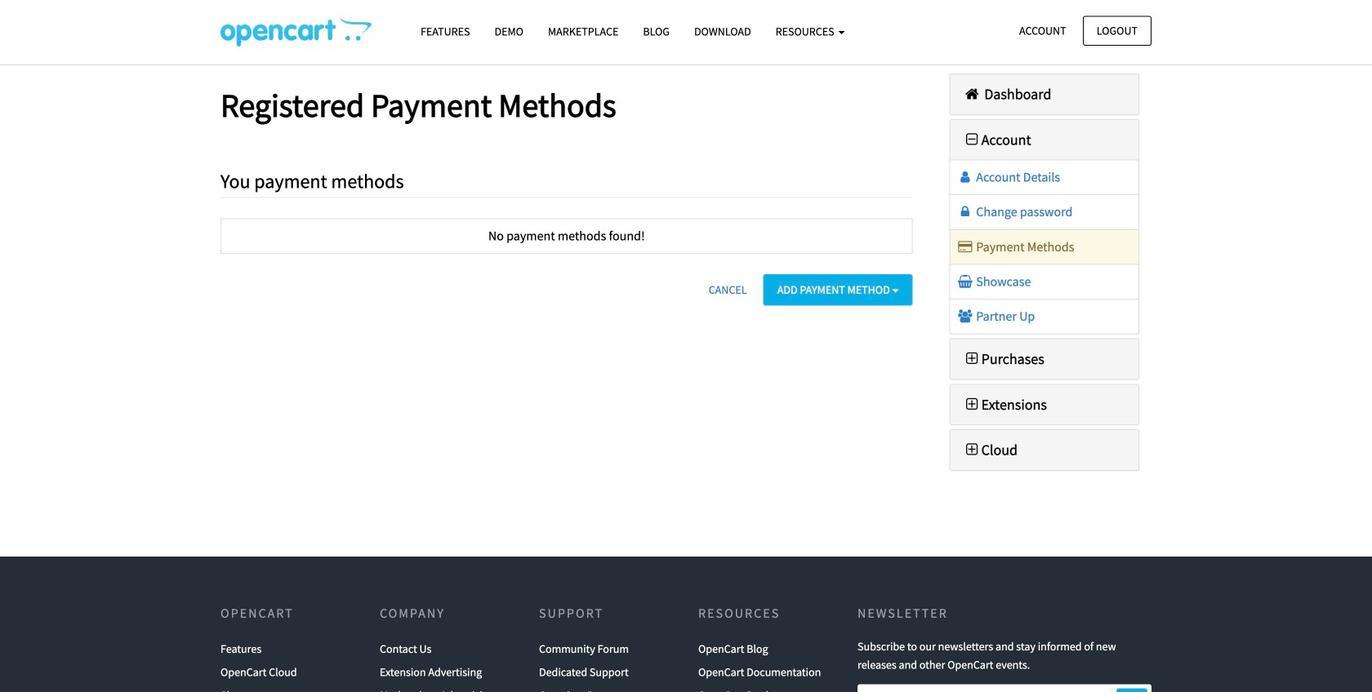 Task type: vqa. For each thing, say whether or not it's contained in the screenshot.
OpenCart - Payment Methods image
yes



Task type: locate. For each thing, give the bounding box(es) containing it.
users image
[[957, 310, 974, 323]]

credit card image
[[957, 240, 974, 254]]

plus square o image
[[963, 443, 982, 458]]

shopping basket image
[[957, 275, 974, 288]]

1 vertical spatial plus square o image
[[963, 397, 982, 412]]

0 vertical spatial plus square o image
[[963, 352, 982, 367]]

user image
[[957, 171, 974, 184]]

plus square o image down 'users' image at top
[[963, 352, 982, 367]]

opencart - payment methods image
[[221, 17, 372, 47]]

plus square o image up plus square o icon
[[963, 397, 982, 412]]

plus square o image
[[963, 352, 982, 367], [963, 397, 982, 412]]

2 plus square o image from the top
[[963, 397, 982, 412]]



Task type: describe. For each thing, give the bounding box(es) containing it.
1 plus square o image from the top
[[963, 352, 982, 367]]

minus square o image
[[963, 132, 982, 147]]

home image
[[963, 87, 982, 101]]

lock image
[[957, 206, 974, 219]]



